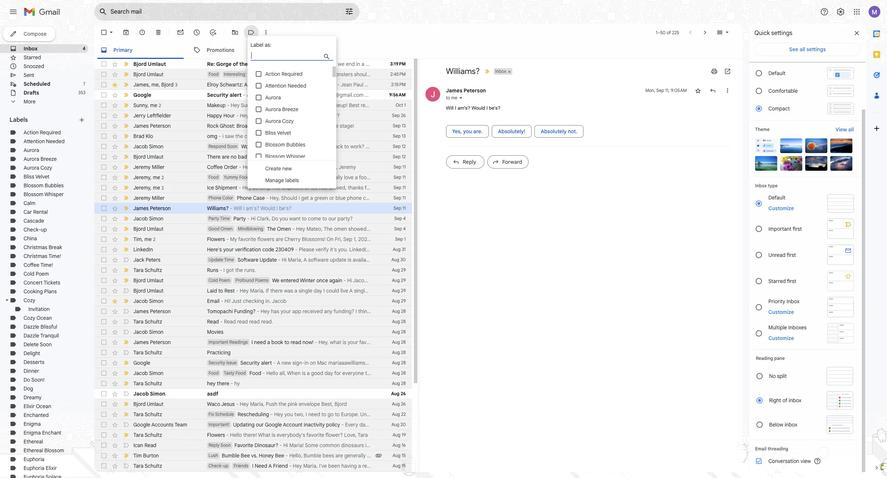 Task type: vqa. For each thing, say whether or not it's contained in the screenshot.


Task type: locate. For each thing, give the bounding box(es) containing it.
jacob simon for 16th row from the top
[[133, 216, 164, 222]]

1 horizontal spatial omen
[[277, 226, 291, 233]]

ocean for cozy ocean
[[36, 315, 52, 322]]

up inside labels 'navigation'
[[41, 227, 47, 233]]

2 app from the left
[[378, 308, 387, 315]]

0 vertical spatial check-up
[[24, 227, 47, 233]]

action inside labels 'navigation'
[[24, 129, 39, 136]]

0 vertical spatial cold poem
[[24, 271, 49, 278]]

omen right good
[[221, 226, 233, 232]]

11 for 31th row from the bottom of the williams? main content
[[403, 164, 406, 170]]

1 vertical spatial coffee
[[24, 262, 39, 269]]

1 11 from the top
[[403, 164, 406, 170]]

1 vertical spatial dazzle
[[24, 333, 39, 339]]

we entered winter once again -
[[272, 278, 347, 284]]

1 horizontal spatial important
[[769, 226, 792, 232]]

1 horizontal spatial reply
[[463, 159, 476, 165]]

customize for priority inbox
[[769, 309, 794, 316]]

0 vertical spatial settings
[[772, 29, 793, 37]]

yes,
[[452, 128, 462, 135]]

first for important first
[[793, 226, 802, 232]]

will down to me on the top right of the page
[[446, 105, 454, 111]]

3 customize from the top
[[769, 335, 794, 342]]

forward link
[[487, 155, 529, 169]]

jeremy miller for 31th row from the bottom of the williams? main content
[[133, 164, 165, 171]]

6 bjord umlaut from the top
[[133, 288, 164, 294]]

2 horizontal spatial of
[[783, 398, 788, 404]]

invitation
[[28, 306, 50, 313]]

2 customize button from the top
[[764, 308, 799, 317]]

reply inside reply soon favorite dinosaur? -
[[209, 443, 220, 448]]

2 dazzle from the top
[[24, 333, 39, 339]]

soon inside labels 'navigation'
[[40, 342, 52, 348]]

1 vertical spatial reply
[[209, 443, 220, 448]]

all inside button
[[849, 126, 854, 133]]

aug
[[393, 247, 401, 252], [392, 257, 399, 263], [392, 268, 400, 273], [392, 278, 400, 283], [392, 288, 400, 294], [392, 299, 400, 304], [392, 309, 400, 314], [392, 319, 400, 325], [392, 329, 400, 335], [392, 340, 400, 345], [392, 350, 400, 356], [392, 360, 400, 366], [392, 371, 400, 376], [392, 381, 400, 387], [391, 391, 400, 397], [392, 402, 400, 407], [392, 412, 400, 418], [392, 422, 399, 428], [393, 433, 401, 438], [393, 443, 401, 448], [393, 453, 401, 459], [393, 464, 401, 469]]

enigma enchant link
[[24, 430, 61, 437]]

2 bjord umlaut from the top
[[133, 71, 164, 78]]

simon for 24th row
[[149, 298, 164, 305]]

row
[[94, 59, 412, 69], [94, 69, 412, 80], [94, 80, 412, 90], [94, 90, 412, 100], [94, 100, 412, 111], [94, 111, 412, 121], [94, 121, 412, 131], [94, 131, 412, 142], [94, 142, 412, 152], [94, 152, 412, 162], [94, 162, 412, 172], [94, 172, 412, 183], [94, 183, 412, 193], [94, 193, 412, 203], [94, 203, 412, 214], [94, 214, 412, 224], [94, 224, 412, 234], [94, 234, 412, 245], [94, 245, 412, 255], [94, 255, 412, 265], [94, 265, 412, 276], [94, 276, 412, 286], [94, 286, 506, 296], [94, 296, 412, 307], [94, 307, 474, 317], [94, 317, 412, 327], [94, 327, 412, 338], [94, 338, 412, 348], [94, 348, 412, 358], [94, 358, 412, 369], [94, 369, 423, 379], [94, 379, 412, 389], [94, 389, 412, 399], [94, 399, 412, 410], [94, 410, 412, 420], [94, 420, 412, 430], [94, 430, 412, 441], [94, 441, 412, 451], [94, 451, 412, 461], [94, 461, 412, 472], [94, 472, 412, 479]]

simon for ninth row from the bottom
[[150, 391, 166, 398]]

blossom whisper up the "coffee order - hey, what is your coffee order? regards, jeremy"
[[265, 153, 306, 160]]

2 vertical spatial 26
[[401, 402, 406, 407]]

hey left has
[[261, 308, 270, 315]]

0 vertical spatial check-
[[24, 227, 41, 233]]

- right rest
[[236, 288, 239, 294]]

37 row from the top
[[94, 430, 412, 441]]

3 row from the top
[[94, 80, 412, 90]]

read left read.
[[249, 319, 260, 325]]

all right view
[[849, 126, 854, 133]]

tim up 'linkedin'
[[133, 236, 142, 243]]

needed right comedy
[[288, 83, 306, 89]]

aug 15
[[393, 453, 406, 459], [393, 464, 406, 469]]

all inside row
[[435, 288, 440, 294]]

0 horizontal spatial bee
[[241, 453, 250, 460]]

miller for 31th row from the bottom of the williams? main content
[[152, 164, 165, 171]]

18 row from the top
[[94, 234, 412, 245]]

- down tomopachi
[[220, 319, 223, 325]]

customize button for priority inbox
[[764, 308, 799, 317]]

inbox inside button
[[495, 69, 506, 74]]

2 inside tim , me 2
[[153, 237, 155, 242]]

default
[[769, 70, 786, 77], [769, 195, 786, 201]]

customize for multiple inboxes
[[769, 335, 794, 342]]

3 aug 29 from the top
[[392, 288, 406, 294]]

miller for 14th row
[[152, 195, 165, 202]]

of inside row
[[233, 61, 238, 67]]

1 horizontal spatial action
[[265, 71, 280, 77]]

report spam image
[[139, 29, 146, 36]]

needed
[[288, 83, 306, 89], [46, 138, 65, 145]]

oct
[[396, 102, 403, 108]]

poem inside labels 'navigation'
[[36, 271, 49, 278]]

1 vertical spatial bliss
[[24, 174, 34, 180]]

1 aug 28 from the top
[[392, 309, 406, 314]]

inbox for inbox button
[[495, 69, 506, 74]]

29 down the 30
[[401, 268, 406, 273]]

james peterson for williams? - will i am's? would i be's?
[[133, 205, 171, 212]]

should
[[281, 195, 297, 202]]

omen down the party time party - hi clark, do you want to come to our party?
[[277, 226, 291, 233]]

do inside williams? main content
[[272, 216, 278, 222]]

2 could from the left
[[388, 288, 401, 294]]

no
[[769, 373, 776, 380]]

2 vertical spatial customize
[[769, 335, 794, 342]]

0 vertical spatial williams?
[[446, 66, 480, 76]]

0 horizontal spatial will
[[234, 205, 242, 212]]

all inside button
[[800, 46, 806, 53]]

2 tim from the top
[[133, 453, 142, 460]]

whisper down blossom bubbles link
[[44, 191, 64, 198]]

aurora down aurora link
[[24, 156, 39, 163]]

1 vertical spatial alert
[[261, 360, 272, 367]]

4 bjord umlaut from the top
[[133, 226, 164, 233]]

5 schultz from the top
[[145, 412, 162, 418]]

dog link
[[24, 386, 33, 392]]

4 inside labels 'navigation'
[[83, 46, 85, 51]]

1 horizontal spatial for
[[334, 370, 341, 377]]

225
[[672, 30, 679, 35]]

blossom bubbles link
[[24, 182, 64, 189]]

bee
[[241, 453, 250, 460], [275, 453, 284, 460]]

0 horizontal spatial a
[[269, 463, 272, 470]]

0 horizontal spatial blossom whisper
[[24, 191, 64, 198]]

2 aug 28 from the top
[[392, 319, 406, 325]]

important inside important readings i need a book to read now! -
[[209, 340, 228, 345]]

5 28 from the top
[[401, 350, 406, 356]]

cold poem
[[24, 271, 49, 278], [209, 278, 230, 283]]

happy up now
[[309, 112, 324, 119]]

tara for tenth row from the bottom of the williams? main content
[[133, 381, 144, 387]]

dazzle down the cozy ocean link
[[24, 324, 39, 331]]

tab list containing primary
[[94, 41, 743, 59]]

phone inside phone color phone case - hey, should i get a green or blue phone case? thanks, jer
[[209, 195, 221, 201]]

phone up williams? - will i am's? would i be's?
[[237, 195, 252, 202]]

reply
[[463, 159, 476, 165], [209, 443, 220, 448]]

0 vertical spatial of
[[667, 30, 671, 35]]

2 vertical spatial day
[[325, 370, 333, 377]]

2 enigma from the top
[[24, 430, 41, 437]]

coffee inside labels 'navigation'
[[24, 262, 39, 269]]

soon for reply
[[221, 443, 231, 448]]

1 vertical spatial bubbles
[[45, 182, 64, 189]]

cold poem down runs
[[209, 278, 230, 283]]

1 happy from the left
[[207, 112, 222, 119]]

3 sep 11 from the top
[[394, 185, 406, 191]]

tara for 40th row from the top of the williams? main content
[[133, 463, 144, 470]]

attention inside labels 'navigation'
[[24, 138, 45, 145]]

read down tomopachi
[[224, 319, 236, 325]]

umlaut for 22th row
[[147, 278, 164, 284]]

1 jeremy , me 2 from the top
[[133, 174, 164, 181]]

tara schultz for hey there
[[133, 381, 162, 387]]

poem
[[36, 271, 49, 278], [219, 278, 230, 283]]

cold poem inside row
[[209, 278, 230, 283]]

is for flowers - hello there! what is everybody's favorite flower? love, tara
[[272, 432, 276, 439]]

30 row from the top
[[94, 358, 412, 369]]

1 vertical spatial settings
[[807, 46, 826, 53]]

tim for tim burton
[[133, 453, 142, 460]]

- right policy
[[342, 422, 344, 429]]

soon for respond
[[227, 144, 237, 149]]

0 vertical spatial be's?
[[489, 105, 501, 111]]

customize down multiple
[[769, 335, 794, 342]]

1 vertical spatial needed
[[46, 138, 65, 145]]

1 vertical spatial 4
[[403, 216, 406, 221]]

tara for 26th row from the top of the williams? main content
[[133, 319, 144, 325]]

0 horizontal spatial action
[[24, 129, 39, 136]]

euphoria for euphoria elixir
[[24, 465, 44, 472]]

christmas up coffee time!
[[24, 253, 47, 260]]

labels heading
[[10, 116, 78, 124]]

a right need
[[269, 463, 272, 470]]

hy
[[234, 381, 240, 387]]

blossom bubbles down 'other'
[[265, 142, 305, 148]]

required up attention needed link
[[40, 129, 61, 136]]

schultz for runs
[[145, 267, 162, 274]]

1 horizontal spatial alert
[[261, 360, 272, 367]]

sep 4 down jer
[[394, 216, 406, 221]]

up inside row
[[223, 464, 229, 469]]

3 29 from the top
[[401, 288, 406, 294]]

0 vertical spatial alert
[[230, 92, 242, 98]]

dazzle for dazzle blissful
[[24, 324, 39, 331]]

asdf link
[[207, 391, 371, 398]]

me for makeup -
[[150, 102, 157, 109]]

sep 11 for 31th row from the bottom of the williams? main content
[[394, 164, 406, 170]]

read down funding?
[[237, 319, 248, 325]]

security up makeup -
[[207, 92, 228, 98]]

single
[[299, 288, 312, 294], [354, 288, 368, 294]]

or
[[329, 195, 334, 202]]

support image
[[820, 7, 829, 16]]

0 horizontal spatial check-up
[[24, 227, 47, 233]]

1 vertical spatial action required
[[24, 129, 61, 136]]

umlaut for 10th row
[[147, 154, 164, 160]]

blossom whisper inside labels 'navigation'
[[24, 191, 64, 198]]

8 aug 28 from the top
[[392, 381, 406, 387]]

0 horizontal spatial required
[[40, 129, 61, 136]]

ocean for elixir ocean
[[36, 404, 51, 410]]

what for hey,
[[254, 164, 266, 171]]

1 vertical spatial cold poem
[[209, 278, 230, 283]]

main menu image
[[9, 7, 18, 16]]

blossom down bliss velvet 'link' at the left top of page
[[24, 182, 43, 189]]

1 vertical spatial aug 26
[[392, 402, 406, 407]]

security down practicing
[[209, 360, 225, 366]]

sep 4 for the omen -
[[394, 226, 406, 232]]

the omen -
[[267, 226, 296, 233]]

china
[[24, 235, 37, 242]]

starred up snoozed at the top of the page
[[24, 54, 41, 61]]

0 vertical spatial coffee
[[207, 164, 223, 171]]

jesus
[[221, 401, 235, 408]]

good
[[209, 226, 220, 232]]

5 bjord umlaut from the top
[[133, 278, 164, 284]]

issue
[[226, 360, 237, 366]]

1 christmas from the top
[[24, 244, 47, 251]]

required inside labels 'navigation'
[[40, 129, 61, 136]]

jerry
[[133, 112, 146, 119]]

labels image
[[248, 29, 255, 36]]

check- inside labels 'navigation'
[[24, 227, 41, 233]]

simon for 15th row from the bottom of the williams? main content
[[149, 329, 164, 336]]

0 vertical spatial when
[[280, 143, 293, 150]]

what
[[254, 164, 266, 171], [258, 432, 270, 439]]

to
[[446, 95, 450, 101], [303, 112, 308, 119], [344, 143, 349, 150], [302, 216, 307, 222], [322, 216, 327, 222], [218, 288, 223, 294], [285, 339, 289, 346], [365, 370, 370, 377]]

whisper
[[286, 153, 306, 160], [44, 191, 64, 198]]

soon inside reply soon favorite dinosaur? -
[[221, 443, 231, 448]]

32 row from the top
[[94, 379, 412, 389]]

aurora breeze
[[265, 106, 299, 113], [24, 156, 57, 163]]

will i am's? would i be's?
[[446, 105, 501, 111]]

all right trade
[[435, 288, 440, 294]]

1 bad from the left
[[238, 154, 247, 160]]

aug 29 for laid to rest - hey maria, if there was a single day i could live a single breath i could take i'd trade all the others away best, bjord
[[392, 288, 406, 294]]

13 for rock ghost: broadway - watch the hit movie now on the stage!
[[402, 123, 406, 129]]

1 miller from the top
[[152, 164, 165, 171]]

delete soon link
[[24, 342, 52, 348]]

think
[[358, 308, 370, 315]]

1 customize button from the top
[[764, 204, 799, 213]]

1 horizontal spatial breeze
[[282, 106, 299, 113]]

to left show details image
[[446, 95, 450, 101]]

0 vertical spatial email
[[207, 298, 220, 305]]

as:
[[265, 42, 272, 48]]

- down american
[[243, 92, 245, 98]]

0 vertical spatial needed
[[288, 83, 306, 89]]

toggle split pane mode image
[[716, 29, 724, 36]]

1 horizontal spatial there
[[270, 288, 283, 294]]

ice
[[207, 185, 214, 191]]

5 11 from the top
[[403, 206, 406, 211]]

0 vertical spatial 1
[[656, 30, 658, 35]]

to right book at the bottom left
[[285, 339, 289, 346]]

3 jacob simon from the top
[[133, 298, 164, 305]]

4 down jer
[[403, 216, 406, 221]]

1 horizontal spatial bubbles
[[286, 142, 305, 148]]

omen for good
[[221, 226, 233, 232]]

0 horizontal spatial whisper
[[44, 191, 64, 198]]

check- down cascade link in the top left of the page
[[24, 227, 41, 233]]

williams? inside row
[[207, 205, 229, 212]]

None checkbox
[[100, 29, 108, 36], [100, 60, 108, 68], [100, 91, 108, 99], [100, 153, 108, 161], [100, 174, 108, 181], [100, 184, 108, 192], [100, 215, 108, 223], [100, 226, 108, 233], [100, 267, 108, 274], [100, 277, 108, 285], [100, 287, 108, 295], [100, 308, 108, 315], [100, 329, 108, 336], [100, 339, 108, 346], [100, 360, 108, 367], [100, 370, 108, 377], [100, 380, 108, 388], [100, 391, 108, 398], [100, 401, 108, 408], [100, 29, 108, 36], [100, 60, 108, 68], [100, 91, 108, 99], [100, 153, 108, 161], [100, 174, 108, 181], [100, 184, 108, 192], [100, 215, 108, 223], [100, 226, 108, 233], [100, 267, 108, 274], [100, 277, 108, 285], [100, 287, 108, 295], [100, 308, 108, 315], [100, 329, 108, 336], [100, 339, 108, 346], [100, 360, 108, 367], [100, 370, 108, 377], [100, 380, 108, 388], [100, 391, 108, 398], [100, 401, 108, 408]]

1 horizontal spatial attention
[[265, 83, 287, 89]]

15 for lush bumble bee vs. honey bee -
[[402, 453, 406, 459]]

0 vertical spatial attention needed
[[265, 83, 306, 89]]

inbox inside labels 'navigation'
[[24, 45, 38, 52]]

runs
[[207, 267, 218, 274]]

- right writer.
[[337, 81, 340, 88]]

jack
[[133, 257, 144, 263]]

funding?
[[234, 308, 256, 315]]

aurora breeze inside labels 'navigation'
[[24, 156, 57, 163]]

omen for the
[[277, 226, 291, 233]]

2 aug 15 from the top
[[393, 464, 406, 469]]

1 schultz from the top
[[145, 267, 162, 274]]

bubbles down 'other'
[[286, 142, 305, 148]]

0 horizontal spatial day
[[294, 133, 303, 140]]

ocean up enchanted link
[[36, 404, 51, 410]]

1 aug 29 from the top
[[392, 268, 406, 273]]

1 vertical spatial our
[[256, 422, 264, 429]]

5 aug 28 from the top
[[392, 350, 406, 356]]

promotions tab
[[188, 41, 280, 59]]

1 vertical spatial flowers
[[207, 432, 225, 439]]

reply up lush
[[209, 443, 220, 448]]

starred inside labels 'navigation'
[[24, 54, 41, 61]]

0 horizontal spatial breeze
[[41, 156, 57, 163]]

security inside security issue security alert -
[[209, 360, 225, 366]]

tara for fifth row from the bottom of the williams? main content
[[133, 432, 144, 439]]

1 vertical spatial do
[[24, 377, 30, 384]]

1 vertical spatial time
[[224, 257, 234, 263]]

hi up the there are no bad suggestions... - just bad ideas at top
[[258, 143, 263, 150]]

inbox for inbox link
[[24, 45, 38, 52]]

0 horizontal spatial tab list
[[94, 41, 743, 59]]

0 horizontal spatial could
[[326, 288, 339, 294]]

1 vertical spatial customize button
[[764, 308, 799, 317]]

archive image
[[122, 29, 130, 36]]

day down hit
[[294, 133, 303, 140]]

enigma down enchanted in the left of the page
[[24, 421, 41, 428]]

- down yummy food
[[239, 185, 241, 191]]

schwartz:
[[220, 81, 243, 88]]

app
[[292, 308, 301, 315], [378, 308, 387, 315]]

1 jacob simon from the top
[[133, 143, 164, 150]]

coffee order - hey, what is your coffee order? regards, jeremy
[[207, 164, 356, 171]]

2 jacob simon from the top
[[133, 216, 164, 222]]

up down cascade
[[41, 227, 47, 233]]

policy
[[326, 422, 340, 429]]

needed inside labels 'navigation'
[[46, 138, 65, 145]]

6 aug 28 from the top
[[392, 360, 406, 366]]

check-up inside labels 'navigation'
[[24, 227, 47, 233]]

bjord umlaut for 10th row
[[133, 154, 164, 160]]

1 vertical spatial aurora breeze
[[24, 156, 57, 163]]

1 aug 15 from the top
[[393, 453, 406, 459]]

1 tim from the top
[[133, 236, 142, 243]]

respond
[[209, 144, 226, 149]]

0 vertical spatial there
[[270, 288, 283, 294]]

29 row from the top
[[94, 348, 412, 358]]

your right has
[[281, 308, 291, 315]]

0 vertical spatial what
[[254, 164, 266, 171]]

required
[[282, 71, 303, 77], [40, 129, 61, 136]]

would up clark,
[[261, 205, 275, 212]]

settings inside button
[[807, 46, 826, 53]]

2 vertical spatial first
[[787, 278, 797, 285]]

velvet up blossom bubbles link
[[35, 174, 50, 180]]

schultz for practicing
[[145, 350, 162, 356]]

3 11 from the top
[[403, 185, 406, 191]]

settings right the quick
[[772, 29, 793, 37]]

1 vertical spatial starred
[[769, 278, 786, 285]]

1 vertical spatial 15
[[402, 464, 406, 469]]

0 vertical spatial 13
[[402, 123, 406, 129]]

bjord umlaut for 19th row from the bottom
[[133, 288, 164, 294]]

1 horizontal spatial our
[[329, 216, 336, 222]]

time inside the party time party - hi clark, do you want to come to our party?
[[220, 216, 230, 221]]

1 vertical spatial action
[[24, 129, 39, 136]]

add to tasks image
[[209, 29, 217, 36]]

jacob simon
[[133, 143, 164, 150], [133, 216, 164, 222], [133, 298, 164, 305], [133, 329, 164, 336], [133, 370, 164, 377], [133, 391, 166, 398]]

aurora cozy inside labels 'navigation'
[[24, 165, 52, 171]]

2 sep 4 from the top
[[394, 226, 406, 232]]

china link
[[24, 235, 37, 242]]

40 row from the top
[[94, 461, 412, 472]]

2 inside sunny , me 2
[[159, 103, 161, 108]]

1 customize from the top
[[769, 205, 794, 212]]

cold poem down "coffee time!" link
[[24, 271, 49, 278]]

television
[[298, 81, 320, 88]]

1 bjord umlaut from the top
[[133, 61, 166, 67]]

miller
[[152, 164, 165, 171], [152, 195, 165, 202]]

2 horizontal spatial are
[[295, 143, 302, 150]]

dazzle for dazzle tranquil
[[24, 333, 39, 339]]

3 customize button from the top
[[764, 334, 799, 343]]

hey for hey maria, push the pink envelope best, bjord
[[240, 401, 249, 408]]

more
[[24, 98, 36, 105]]

1 horizontal spatial happy
[[309, 112, 324, 119]]

0 vertical spatial 12
[[402, 144, 406, 149]]

None checkbox
[[100, 71, 108, 78], [100, 81, 108, 88], [100, 102, 108, 109], [100, 112, 108, 119], [100, 122, 108, 130], [100, 133, 108, 140], [100, 143, 108, 150], [100, 164, 108, 171], [100, 195, 108, 202], [100, 205, 108, 212], [100, 236, 108, 243], [100, 246, 108, 254], [100, 256, 108, 264], [100, 298, 108, 305], [100, 318, 108, 326], [100, 349, 108, 357], [100, 411, 108, 419], [100, 422, 108, 429], [100, 432, 108, 439], [100, 442, 108, 450], [100, 453, 108, 460], [100, 463, 108, 470], [100, 71, 108, 78], [100, 81, 108, 88], [100, 102, 108, 109], [100, 112, 108, 119], [100, 122, 108, 130], [100, 133, 108, 140], [100, 143, 108, 150], [100, 164, 108, 171], [100, 195, 108, 202], [100, 205, 108, 212], [100, 236, 108, 243], [100, 246, 108, 254], [100, 256, 108, 264], [100, 298, 108, 305], [100, 318, 108, 326], [100, 349, 108, 357], [100, 411, 108, 419], [100, 422, 108, 429], [100, 432, 108, 439], [100, 442, 108, 450], [100, 453, 108, 460], [100, 463, 108, 470]]

1 vertical spatial just
[[232, 298, 242, 305]]

1 euphoria from the top
[[24, 457, 44, 463]]

sep inside respond soon work - hi maria, when are you coming back to work? best, jacob sep 12
[[393, 144, 401, 149]]

alert
[[230, 92, 242, 98], [261, 360, 272, 367]]

38 row from the top
[[94, 441, 412, 451]]

important up 'unread first'
[[769, 226, 792, 232]]

0 vertical spatial blossom bubbles
[[265, 142, 305, 148]]

aurora up dog
[[265, 118, 281, 125]]

2 schultz from the top
[[145, 319, 162, 325]]

are
[[266, 112, 274, 119], [295, 143, 302, 150], [222, 154, 230, 160]]

0 horizontal spatial hi
[[251, 216, 256, 222]]

a right live on the left
[[349, 288, 353, 294]]

older image
[[702, 29, 709, 36]]

time! down christmas time!
[[40, 262, 53, 269]]

our left party?
[[329, 216, 336, 222]]

me for flowers -
[[144, 236, 152, 243]]

None search field
[[94, 3, 360, 21]]

1 horizontal spatial will
[[446, 105, 454, 111]]

1 horizontal spatial needed
[[288, 83, 306, 89]]

customize button up important first
[[764, 204, 799, 213]]

hello for all,
[[266, 370, 278, 377]]

sep 11 for 13th row
[[394, 185, 406, 191]]

create new
[[265, 165, 292, 172]]

create
[[265, 165, 281, 172]]

will down the shipment
[[234, 205, 242, 212]]

1 vertical spatial 26
[[401, 391, 406, 397]]

1 sep 11 from the top
[[394, 164, 406, 170]]

are down hit
[[295, 143, 302, 150]]

1 vertical spatial check-
[[209, 464, 223, 469]]

williams? for williams? - will i am's? would i be's?
[[207, 205, 229, 212]]

blissful
[[41, 324, 57, 331]]

6 tara schultz from the top
[[133, 432, 162, 439]]

action required up attention needed link
[[24, 129, 61, 136]]

be's? up absolutely!
[[489, 105, 501, 111]]

, for elroy schwartz: american comedy and television writer.
[[149, 81, 150, 88]]

received
[[303, 308, 323, 315]]

soon inside respond soon work - hi maria, when are you coming back to work? best, jacob sep 12
[[227, 144, 237, 149]]

jacob for 15th row from the bottom of the williams? main content
[[133, 329, 148, 336]]

, for flowers
[[142, 236, 143, 243]]

tranquil
[[40, 333, 59, 339]]

13 down sep 26
[[402, 123, 406, 129]]

to right everyone
[[365, 370, 370, 377]]

read up 'burton'
[[145, 443, 156, 449]]

1 enigma from the top
[[24, 421, 41, 428]]

phone down the ice
[[209, 195, 221, 201]]

elixir down ethereal blossom
[[46, 465, 57, 472]]

james peterson for tomopachi funding? - hey has your app received any funding? i think an app that digitizes pets is lucrative as hell!
[[133, 308, 171, 315]]

bliss velvet inside labels 'navigation'
[[24, 174, 50, 180]]

2 ethereal from the top
[[24, 448, 43, 454]]

2 christmas from the top
[[24, 253, 47, 260]]

1 could from the left
[[326, 288, 339, 294]]

blossom bubbles inside labels 'navigation'
[[24, 182, 64, 189]]

best, right away
[[480, 288, 492, 294]]

customize button for multiple inboxes
[[764, 334, 799, 343]]

inbox
[[24, 45, 38, 52], [495, 69, 506, 74], [755, 183, 767, 189], [787, 298, 800, 305]]

bliss inside labels 'navigation'
[[24, 174, 34, 180]]

the
[[239, 61, 248, 67], [281, 123, 289, 129], [331, 123, 339, 129], [235, 133, 243, 140], [271, 133, 279, 140], [235, 267, 243, 274], [441, 288, 449, 294], [279, 401, 286, 408]]

26 for asdf
[[401, 391, 406, 397]]

saw
[[225, 133, 234, 140]]

just right hi!
[[232, 298, 242, 305]]

26 for waco jesus
[[401, 402, 406, 407]]

is for coffee order - hey, what is your coffee order? regards, jeremy
[[267, 164, 271, 171]]

single left breath
[[354, 288, 368, 294]]

1 left 50
[[656, 30, 658, 35]]

29 up take
[[401, 278, 406, 283]]

0 vertical spatial coming
[[285, 112, 302, 119]]

aug 29 for runs - i got the runs.
[[392, 268, 406, 273]]

there
[[270, 288, 283, 294], [217, 381, 229, 387]]

20 row from the top
[[94, 255, 412, 265]]

action
[[265, 71, 280, 77], [24, 129, 39, 136]]

coffee inside williams? main content
[[207, 164, 223, 171]]

cozy ocean link
[[24, 315, 52, 322]]

do inside labels 'navigation'
[[24, 377, 30, 384]]

2 tara schultz from the top
[[133, 319, 162, 325]]

ethereal for the ethereal link
[[24, 439, 43, 446]]

1 12 from the top
[[402, 144, 406, 149]]

1 vertical spatial enigma
[[24, 430, 41, 437]]

0 vertical spatial ocean
[[36, 315, 52, 322]]

james for 15th row
[[133, 205, 149, 212]]

39 row from the top
[[94, 451, 412, 461]]

1 horizontal spatial cold poem
[[209, 278, 230, 283]]

split
[[777, 373, 787, 380]]

check- down lush
[[209, 464, 223, 469]]

aug 29 down aug 30
[[392, 268, 406, 273]]

0 horizontal spatial our
[[256, 422, 264, 429]]

the up 'interesting'
[[239, 61, 248, 67]]

jacob for 11th row from the bottom of the williams? main content
[[133, 370, 148, 377]]

time
[[220, 216, 230, 221], [224, 257, 234, 263]]

required up and
[[282, 71, 303, 77]]

16 row from the top
[[94, 214, 412, 224]]

theme
[[755, 127, 770, 132]]

label
[[251, 42, 264, 48]]

gmail image
[[24, 4, 64, 19]]

1 horizontal spatial settings
[[807, 46, 826, 53]]

7 bjord umlaut from the top
[[133, 401, 164, 408]]

blossom up calm
[[24, 191, 43, 198]]

2 for ice shipment -
[[162, 185, 164, 191]]

4 aug 29 from the top
[[392, 299, 406, 304]]

1 sep 4 from the top
[[394, 216, 406, 221]]

1 horizontal spatial single
[[354, 288, 368, 294]]

when right all,
[[287, 370, 301, 377]]

tasty food
[[224, 371, 246, 376]]

settings image
[[837, 7, 845, 16]]

of for 225
[[667, 30, 671, 35]]

lucrative
[[437, 308, 457, 315]]

tab list
[[867, 24, 887, 452], [94, 41, 743, 59]]

in.
[[266, 298, 271, 305]]

am's? down case
[[246, 205, 260, 212]]

row containing brad klo
[[94, 131, 412, 142]]

4
[[83, 46, 85, 51], [403, 216, 406, 221], [403, 226, 406, 232]]

2 flowers from the top
[[207, 432, 225, 439]]

7 aug 28 from the top
[[392, 371, 406, 376]]

2 jeremy , me 2 from the top
[[133, 184, 164, 191]]

first right unread
[[787, 252, 796, 259]]

enigma for enigma enchant
[[24, 430, 41, 437]]

1 horizontal spatial phone
[[237, 195, 252, 202]]

settings
[[772, 29, 793, 37], [807, 46, 826, 53]]

0 vertical spatial miller
[[152, 164, 165, 171]]

2 15 from the top
[[402, 464, 406, 469]]

software
[[238, 257, 259, 263]]

to right want
[[302, 216, 307, 222]]

cooking plans link
[[24, 289, 57, 295]]

tomopachi funding? - hey has your app received any funding? i think an app that digitizes pets is lucrative as hell!
[[207, 308, 474, 315]]

4 up sep 1
[[403, 226, 406, 232]]

hey, up yummy food
[[243, 164, 253, 171]]

4 tara schultz from the top
[[133, 381, 162, 387]]

1 vertical spatial all
[[849, 126, 854, 133]]

soon down saw
[[227, 144, 237, 149]]

- down important!
[[226, 432, 229, 439]]

threading
[[768, 447, 789, 452]]

elixir
[[24, 404, 35, 410], [46, 465, 57, 472]]

bliss velvet link
[[24, 174, 50, 180]]

1 15 from the top
[[402, 453, 406, 459]]

email inside williams? main content
[[207, 298, 220, 305]]

0 vertical spatial aurora cozy
[[265, 118, 294, 125]]

if
[[266, 288, 269, 294]]

tara schultz for read
[[133, 319, 162, 325]]

1 horizontal spatial williams?
[[446, 66, 480, 76]]

work
[[241, 143, 253, 150]]

umlaut for 17th row
[[147, 226, 164, 233]]

other
[[280, 133, 293, 140]]

tara schultz for runs
[[133, 267, 162, 274]]

2 sep 13 from the top
[[393, 133, 406, 139]]

3
[[175, 82, 177, 88]]

when down 'other'
[[280, 143, 293, 150]]

get right should
[[301, 195, 309, 202]]

1 vertical spatial sep 4
[[394, 226, 406, 232]]

8 row from the top
[[94, 131, 412, 142]]

team
[[175, 422, 187, 429]]

not starred image
[[694, 87, 702, 94]]

to right back at the top of page
[[344, 143, 349, 150]]

1 horizontal spatial cold
[[209, 278, 218, 283]]

1 vertical spatial hi
[[251, 216, 256, 222]]

1 13 from the top
[[402, 123, 406, 129]]

laid
[[207, 288, 217, 294]]

breeze inside labels 'navigation'
[[41, 156, 57, 163]]

27 row from the top
[[94, 327, 412, 338]]

peterson for rock ghost: broadway - watch the hit movie now on the stage!
[[150, 123, 171, 129]]

view all
[[836, 126, 854, 133]]

time inside update time software update -
[[224, 257, 234, 263]]

james for 28th row from the top
[[133, 339, 149, 346]]

1 vertical spatial soon
[[40, 342, 52, 348]]

4 28 from the top
[[401, 340, 406, 345]]

would inside row
[[261, 205, 275, 212]]

party inside the party time party - hi clark, do you want to come to our party?
[[209, 216, 219, 221]]



Task type: describe. For each thing, give the bounding box(es) containing it.
0 vertical spatial will
[[446, 105, 454, 111]]

- left the hy at the bottom left of page
[[231, 381, 233, 387]]

- right friend
[[289, 463, 292, 470]]

advanced search options image
[[342, 4, 357, 19]]

elroy schwartz: american comedy and television writer. -
[[207, 81, 341, 88]]

poem inside row
[[219, 278, 230, 283]]

a left green
[[310, 195, 313, 202]]

row containing tim burton
[[94, 451, 412, 461]]

, for makeup
[[147, 102, 149, 109]]

1 default from the top
[[769, 70, 786, 77]]

theme element
[[755, 126, 770, 133]]

christmas break
[[24, 244, 62, 251]]

- down the good omen on the left
[[226, 236, 229, 243]]

5 tara schultz from the top
[[133, 412, 162, 418]]

0 vertical spatial blossom whisper
[[265, 153, 306, 160]]

8 28 from the top
[[401, 381, 406, 387]]

email for email - hi! just checking in. jacob
[[207, 298, 220, 305]]

0 horizontal spatial get
[[301, 195, 309, 202]]

you up ideas
[[303, 143, 312, 150]]

0 vertical spatial action
[[265, 71, 280, 77]]

hey for hey maria, are you coming to happy hour?
[[240, 112, 249, 119]]

vs.
[[251, 453, 258, 460]]

you up the omen -
[[280, 216, 288, 222]]

respond soon work - hi maria, when are you coming back to work? best, jacob sep 12
[[209, 143, 406, 150]]

time for party
[[220, 216, 230, 221]]

james for 17th row from the bottom
[[133, 308, 149, 315]]

33 row from the top
[[94, 389, 412, 399]]

0 vertical spatial hey,
[[243, 164, 253, 171]]

2 12 from the top
[[402, 154, 406, 160]]

1 app from the left
[[292, 308, 301, 315]]

1 for flowers -
[[404, 237, 406, 242]]

is right pets
[[432, 308, 436, 315]]

1 horizontal spatial tab list
[[867, 24, 887, 452]]

the left others
[[441, 288, 449, 294]]

flowers - hello there! what is everybody's favorite flower? love, tara
[[207, 432, 368, 439]]

row containing google accounts team
[[94, 420, 412, 430]]

euphoria elixir link
[[24, 465, 57, 472]]

2 11 from the top
[[403, 175, 406, 180]]

dog
[[261, 133, 270, 140]]

1 horizontal spatial a
[[349, 288, 353, 294]]

was
[[284, 288, 293, 294]]

- right 'now!'
[[315, 339, 317, 346]]

be's? inside row
[[279, 205, 292, 212]]

james peterson for rock ghost: broadway - watch the hit movie now on the stage!
[[133, 123, 171, 129]]

1 row from the top
[[94, 59, 412, 69]]

hey
[[207, 381, 216, 387]]

1 horizontal spatial are
[[266, 112, 274, 119]]

aug 15 for i need a friend -
[[393, 464, 406, 469]]

row containing linkedin
[[94, 245, 412, 255]]

below inbox
[[769, 422, 798, 429]]

1 horizontal spatial blossom bubbles
[[265, 142, 305, 148]]

all for see
[[800, 46, 806, 53]]

11 for 13th row
[[403, 185, 406, 191]]

move to image
[[231, 29, 239, 36]]

12 inside respond soon work - hi maria, when are you coming back to work? best, jacob sep 12
[[402, 144, 406, 149]]

7 tara schultz from the top
[[133, 463, 162, 470]]

live
[[341, 288, 348, 294]]

2 row from the top
[[94, 69, 412, 80]]

cozy down aurora breeze link
[[40, 165, 52, 171]]

cozy up 'other'
[[282, 118, 294, 125]]

simon for 33th row from the bottom
[[149, 143, 164, 150]]

simon for 11th row from the bottom of the williams? main content
[[149, 370, 164, 377]]

party?
[[338, 216, 353, 222]]

- up food for thought -
[[267, 61, 269, 67]]

- down color
[[230, 205, 232, 212]]

a left good
[[307, 370, 310, 377]]

sep 13 for rock ghost: broadway - watch the hit movie now on the stage!
[[393, 123, 406, 129]]

1 horizontal spatial get
[[371, 370, 379, 377]]

Label-as menu open text field
[[251, 52, 348, 61]]

of for the
[[233, 61, 238, 67]]

absolutely!
[[498, 128, 526, 135]]

0 vertical spatial 26
[[401, 113, 406, 118]]

22
[[401, 412, 406, 418]]

waco
[[207, 401, 220, 408]]

11 for 14th row
[[403, 195, 406, 201]]

1 horizontal spatial party
[[234, 216, 246, 222]]

tasty
[[224, 371, 235, 376]]

0 vertical spatial our
[[329, 216, 336, 222]]

22 row from the top
[[94, 276, 412, 286]]

yummy food
[[224, 175, 250, 180]]

happy hour - hey maria, are you coming to happy hour?
[[207, 112, 340, 119]]

sep inside cell
[[657, 88, 664, 93]]

desserts link
[[24, 359, 44, 366]]

hi for maria,
[[258, 143, 263, 150]]

1 vertical spatial for
[[334, 370, 341, 377]]

again
[[330, 278, 342, 284]]

mon, sep 11, 9:05 am
[[646, 88, 687, 93]]

the right saw
[[235, 133, 243, 140]]

- right jesus
[[236, 401, 239, 408]]

williams? for williams?
[[446, 66, 480, 76]]

23 row from the top
[[94, 286, 506, 296]]

41 row from the top
[[94, 472, 412, 479]]

jacob for ninth row from the bottom
[[133, 391, 149, 398]]

enigma for 'enigma' link
[[24, 421, 41, 428]]

- down 230409
[[278, 257, 281, 263]]

got
[[226, 267, 234, 274]]

favorite
[[307, 432, 324, 439]]

blossom up create
[[265, 153, 285, 160]]

peterson for williams? - will i am's? would i be's?
[[150, 205, 171, 212]]

jacob simon for ninth row from the bottom
[[133, 391, 166, 398]]

1 horizontal spatial hey,
[[270, 195, 280, 202]]

a right was
[[295, 288, 297, 294]]

- down push
[[271, 412, 273, 418]]

jacob simon for 33th row from the bottom
[[133, 143, 164, 150]]

dazzle tranquil link
[[24, 333, 59, 339]]

work?
[[350, 143, 365, 150]]

best, right work?
[[366, 143, 378, 150]]

the right got
[[235, 267, 243, 274]]

- left all,
[[263, 370, 265, 377]]

2 single from the left
[[354, 288, 368, 294]]

manage
[[265, 177, 284, 184]]

sep 11 for 14th row
[[394, 195, 406, 201]]

you inside yes, you are. button
[[463, 128, 472, 135]]

- up hour
[[227, 102, 229, 109]]

2 28 from the top
[[401, 319, 406, 325]]

christmas for christmas time!
[[24, 253, 47, 260]]

35 row from the top
[[94, 410, 412, 420]]

1 horizontal spatial read
[[207, 319, 219, 325]]

williams? main content
[[94, 24, 743, 479]]

34 row from the top
[[94, 399, 412, 410]]

hey down profound
[[240, 288, 249, 294]]

2 horizontal spatial read
[[291, 339, 301, 346]]

action required link
[[24, 129, 61, 136]]

party time party - hi clark, do you want to come to our party?
[[209, 216, 353, 222]]

labels navigation
[[0, 24, 94, 479]]

- right work at the top left of the page
[[254, 143, 257, 150]]

movie
[[297, 123, 311, 129]]

trade
[[421, 288, 434, 294]]

0 vertical spatial am's?
[[458, 105, 470, 111]]

tara schultz for flowers
[[133, 432, 162, 439]]

omg
[[207, 133, 217, 140]]

mon, sep 11, 9:05 am cell
[[646, 87, 687, 94]]

6 28 from the top
[[401, 360, 406, 366]]

first for unread first
[[787, 252, 796, 259]]

1 horizontal spatial update
[[260, 257, 277, 263]]

1 single from the left
[[299, 288, 312, 294]]

whisper inside labels 'navigation'
[[44, 191, 64, 198]]

blossom down enchant
[[44, 448, 64, 454]]

tickets
[[44, 280, 60, 286]]

to right laid
[[218, 288, 223, 294]]

0 horizontal spatial read
[[237, 319, 248, 325]]

you up rock ghost: broadway - watch the hit movie now on the stage! at the left top
[[275, 112, 283, 119]]

1 vertical spatial there
[[217, 381, 229, 387]]

- right case
[[266, 195, 269, 202]]

maria, left if
[[250, 288, 265, 294]]

sep 13 for omg - i saw the cutest dog the other day
[[393, 133, 406, 139]]

am's? inside row
[[246, 205, 260, 212]]

reply for reply soon favorite dinosaur? -
[[209, 443, 220, 448]]

15 for i need a friend -
[[402, 464, 406, 469]]

1 horizontal spatial read
[[249, 319, 260, 325]]

drafts
[[24, 90, 39, 96]]

1 horizontal spatial whisper
[[286, 153, 306, 160]]

food for thought -
[[249, 71, 294, 78]]

inbox for inbox type
[[755, 183, 767, 189]]

1 vertical spatial a
[[269, 463, 272, 470]]

1 horizontal spatial just
[[286, 154, 296, 160]]

21 row from the top
[[94, 265, 412, 276]]

sep 26
[[392, 113, 406, 118]]

tim for tim , me 2
[[133, 236, 142, 243]]

as
[[458, 308, 464, 315]]

see
[[789, 46, 799, 53]]

dinner
[[24, 368, 39, 375]]

1 28 from the top
[[401, 309, 406, 314]]

bjord umlaut for 34th row from the top
[[133, 401, 164, 408]]

2 for flowers -
[[153, 237, 155, 242]]

compose
[[24, 31, 47, 37]]

update inside update time software update -
[[209, 257, 223, 263]]

- up friend
[[286, 453, 288, 460]]

cozy down the cooking
[[24, 297, 35, 304]]

aug 15 for lush bumble bee vs. honey bee -
[[393, 453, 406, 459]]

26 row from the top
[[94, 317, 412, 327]]

ican
[[133, 443, 143, 449]]

hey for hey has your app received any funding? i think an app that digitizes pets is lucrative as hell!
[[261, 308, 270, 315]]

0 horizontal spatial read
[[145, 443, 156, 449]]

1 vertical spatial your
[[223, 247, 234, 253]]

2 aug 29 from the top
[[392, 278, 406, 283]]

31 row from the top
[[94, 369, 423, 379]]

what for there!
[[258, 432, 270, 439]]

starred first
[[769, 278, 797, 285]]

pets
[[420, 308, 431, 315]]

enchant
[[42, 430, 61, 437]]

aurora down elroy schwartz: american comedy and television writer. -
[[265, 94, 281, 101]]

check-up link
[[24, 227, 47, 233]]

update time software update -
[[209, 257, 282, 263]]

14 row from the top
[[94, 193, 412, 203]]

jacob simon for 15th row from the bottom of the williams? main content
[[133, 329, 164, 336]]

umlaut for 19th row from the bottom
[[147, 288, 164, 294]]

0 vertical spatial breeze
[[282, 106, 299, 113]]

7 schultz from the top
[[145, 463, 162, 470]]

the
[[267, 226, 276, 233]]

0 vertical spatial day
[[294, 133, 303, 140]]

case
[[253, 195, 265, 202]]

row containing ican read
[[94, 441, 412, 451]]

all,
[[280, 370, 286, 377]]

james for seventh row
[[133, 123, 149, 129]]

ghost:
[[220, 123, 235, 129]]

show details image
[[459, 96, 463, 100]]

time! for coffee time!
[[40, 262, 53, 269]]

- left 'labels'
[[283, 174, 285, 181]]

- right runs
[[220, 267, 222, 274]]

2:45 pm
[[390, 71, 406, 77]]

primary tab
[[94, 41, 187, 59]]

regards,
[[317, 164, 338, 171]]

11 row from the top
[[94, 162, 412, 172]]

best, right envelope
[[321, 401, 333, 408]]

delight
[[24, 350, 40, 357]]

- down williams? - will i am's? would i be's?
[[247, 216, 250, 222]]

dazzle blissful link
[[24, 324, 57, 331]]

hello for there!
[[230, 432, 242, 439]]

funding?
[[334, 308, 354, 315]]

sep 4 for party time party - hi clark, do you want to come to our party?
[[394, 216, 406, 221]]

jacob for 16th row from the top
[[133, 216, 148, 222]]

umlaut for 40th row from the bottom
[[147, 71, 164, 78]]

tara for 35th row from the top of the williams? main content
[[133, 412, 144, 418]]

soon for delete
[[40, 342, 52, 348]]

bjord umlaut for 17th row
[[133, 226, 164, 233]]

row containing tim
[[94, 234, 412, 245]]

check-up inside row
[[209, 464, 229, 469]]

2 vertical spatial your
[[281, 308, 291, 315]]

peterson for tomopachi funding? - hey has your app received any funding? i think an app that digitizes pets is lucrative as hell!
[[150, 308, 171, 315]]

snoozed
[[24, 63, 44, 70]]

2 bad from the left
[[297, 154, 306, 160]]

unread
[[769, 252, 786, 259]]

- left hi!
[[221, 298, 223, 305]]

security up tasty food
[[240, 360, 260, 367]]

cozy down invitation at the left bottom of page
[[24, 315, 35, 322]]

25 row from the top
[[94, 307, 474, 317]]

2 happy from the left
[[309, 112, 324, 119]]

linkedin
[[133, 247, 153, 253]]

security issue security alert -
[[209, 360, 277, 367]]

burton
[[143, 453, 159, 460]]

28 row from the top
[[94, 338, 412, 348]]

push
[[266, 401, 277, 408]]

coffee for coffee order - hey, what is your coffee order? regards, jeremy
[[207, 164, 223, 171]]

cold inside row
[[209, 278, 218, 283]]

0 vertical spatial action required
[[265, 71, 303, 77]]

a left book at the bottom left
[[267, 339, 270, 346]]

9:56 am
[[389, 92, 406, 98]]

0 horizontal spatial just
[[232, 298, 242, 305]]

snooze image
[[193, 29, 200, 36]]

bumble
[[222, 453, 240, 460]]

1 horizontal spatial bliss
[[265, 130, 276, 136]]

3 aug 28 from the top
[[392, 329, 406, 335]]

velvet inside labels 'navigation'
[[35, 174, 50, 180]]

delete soon
[[24, 342, 52, 348]]

1 vertical spatial day
[[314, 288, 322, 294]]

the left hit
[[281, 123, 289, 129]]

reading pane element
[[756, 356, 854, 362]]

food - hello all, when is a good day for everyone to get food? best, jacob
[[250, 370, 423, 377]]

1 vertical spatial inbox
[[785, 422, 798, 429]]

7 row from the top
[[94, 121, 412, 131]]

more image
[[262, 29, 270, 36]]

profound poems
[[235, 278, 269, 283]]

15 row from the top
[[94, 203, 412, 214]]

aurora up watch on the top of page
[[265, 106, 281, 113]]

cooking plans
[[24, 289, 57, 295]]

tomopachi
[[207, 308, 233, 315]]

0 horizontal spatial elixir
[[24, 404, 35, 410]]

5 sep 11 from the top
[[394, 206, 406, 211]]

has attachment image
[[375, 453, 382, 460]]

search mail image
[[97, 5, 110, 18]]

drafts link
[[24, 90, 39, 96]]

envelope
[[299, 401, 320, 408]]

tara schultz for practicing
[[133, 350, 162, 356]]

Search mail text field
[[111, 8, 324, 15]]

- down practicing link
[[273, 360, 276, 367]]

snoozed link
[[24, 63, 44, 70]]

aurora up aurora breeze link
[[24, 147, 39, 154]]

maria, up broadway
[[250, 112, 265, 119]]

0 vertical spatial your
[[272, 164, 283, 171]]

50
[[660, 30, 666, 35]]

me for elroy schwartz: american comedy and television writer. -
[[151, 81, 159, 88]]

order
[[224, 164, 238, 171]]

1 vertical spatial when
[[287, 370, 301, 377]]

jerry leftfielder
[[133, 112, 171, 119]]

poems
[[255, 278, 269, 283]]

2 sep 11 from the top
[[394, 175, 406, 180]]

email threading element
[[755, 447, 854, 452]]

jeremy , me 2 for -
[[133, 184, 164, 191]]

tara for 21th row from the top of the williams? main content
[[133, 267, 144, 274]]

29 for runs - i got the runs.
[[401, 268, 406, 273]]

umlaut for 34th row from the top
[[147, 401, 164, 408]]

row containing james
[[94, 80, 412, 90]]

17 row from the top
[[94, 224, 412, 234]]

aug 20
[[392, 422, 406, 428]]

cold poem inside labels 'navigation'
[[24, 271, 49, 278]]

flowers for flowers -
[[207, 236, 225, 243]]

7 28 from the top
[[401, 371, 406, 376]]

0 vertical spatial required
[[282, 71, 303, 77]]

customize for default
[[769, 205, 794, 212]]

time! for christmas time!
[[48, 253, 61, 260]]

1 vertical spatial coming
[[313, 143, 330, 150]]

hi for clark,
[[251, 216, 256, 222]]

- down flowers - hello there! what is everybody's favorite flower? love, tara
[[280, 443, 282, 449]]

sep 1
[[395, 237, 406, 242]]

0 horizontal spatial coming
[[285, 112, 302, 119]]

digitizes
[[399, 308, 419, 315]]

- down want
[[293, 226, 295, 233]]

maria, up rescheduling
[[250, 401, 265, 408]]

right of inbox
[[769, 398, 802, 404]]

4 row from the top
[[94, 90, 412, 100]]

aug 26 for asdf
[[391, 391, 406, 397]]

1 vertical spatial will
[[234, 205, 242, 212]]

bjord umlaut for 22th row
[[133, 278, 164, 284]]

0 vertical spatial inbox
[[789, 398, 802, 404]]

0 vertical spatial for
[[262, 71, 269, 78]]

0 horizontal spatial alert
[[230, 92, 242, 98]]

check- inside row
[[209, 464, 223, 469]]

3 28 from the top
[[401, 329, 406, 335]]

1 horizontal spatial be's?
[[489, 105, 501, 111]]

20
[[401, 422, 406, 428]]

2 vertical spatial are
[[222, 154, 230, 160]]

- down checking
[[257, 308, 259, 315]]

fix schedule rescheduling -
[[209, 412, 274, 418]]

aurora up bliss velvet 'link' at the left top of page
[[24, 165, 39, 171]]

1 bee from the left
[[241, 453, 250, 460]]

0 vertical spatial would
[[472, 105, 485, 111]]

2 default from the top
[[769, 195, 786, 201]]

blossom down dog
[[265, 142, 285, 148]]

4 aug 28 from the top
[[392, 340, 406, 345]]

quick settings element
[[755, 29, 793, 43]]

29 for email - hi! just checking in. jacob
[[401, 299, 406, 304]]

delete image
[[155, 29, 162, 36]]

12 row from the top
[[94, 172, 412, 183]]

best, right food?
[[395, 370, 407, 377]]

maria, down dog
[[264, 143, 279, 150]]

- right 230409
[[295, 247, 298, 253]]

delete
[[24, 342, 39, 348]]

row containing sunny
[[94, 100, 412, 111]]

jacob simon for 24th row
[[133, 298, 164, 305]]

cold inside labels 'navigation'
[[24, 271, 34, 278]]

others
[[451, 288, 466, 294]]

settings inside 'element'
[[772, 29, 793, 37]]

- up the "coffee order - hey, what is your coffee order? regards, jeremy"
[[282, 154, 284, 160]]

2 29 from the top
[[401, 278, 406, 283]]

the right on
[[331, 123, 339, 129]]

we
[[272, 278, 280, 284]]

Not starred checkbox
[[694, 87, 702, 94]]

9 row from the top
[[94, 142, 412, 152]]

jacob for 33th row from the bottom
[[133, 143, 148, 150]]

the left pink
[[279, 401, 286, 408]]

24 row from the top
[[94, 296, 412, 307]]

- left i
[[219, 133, 221, 140]]

jeremy , me 2 for food trucks
[[133, 174, 164, 181]]

flowers -
[[207, 236, 230, 243]]

winter
[[300, 278, 315, 284]]

to up movie
[[303, 112, 308, 119]]

attention needed inside labels 'navigation'
[[24, 138, 65, 145]]

- left watch on the top of page
[[261, 123, 264, 129]]

0 vertical spatial bliss velvet
[[265, 130, 291, 136]]

353
[[78, 90, 85, 95]]

clark,
[[257, 216, 270, 222]]

bubbles inside labels 'navigation'
[[45, 182, 64, 189]]

2 horizontal spatial read
[[224, 319, 236, 325]]

- up and
[[291, 71, 293, 78]]

10 row from the top
[[94, 152, 412, 162]]

the right dog
[[271, 133, 279, 140]]

row containing jerry leftfielder
[[94, 111, 412, 121]]

to right come
[[322, 216, 327, 222]]

important!
[[209, 422, 229, 428]]

pane
[[775, 356, 785, 362]]

0 vertical spatial bubbles
[[286, 142, 305, 148]]

important for important first
[[769, 226, 792, 232]]

inbox type element
[[755, 183, 854, 189]]

reply link
[[446, 155, 484, 169]]

color
[[222, 195, 233, 201]]

1 horizontal spatial aurora breeze
[[265, 106, 299, 113]]

- right the order
[[239, 164, 241, 171]]

attention needed link
[[24, 138, 65, 145]]

ethereal for ethereal blossom
[[24, 448, 43, 454]]

2 bee from the left
[[275, 453, 284, 460]]

take
[[403, 288, 413, 294]]

action required inside labels 'navigation'
[[24, 129, 61, 136]]

- right again
[[344, 278, 346, 284]]

favorite
[[235, 443, 253, 449]]

row containing jack peters
[[94, 255, 412, 265]]

1 horizontal spatial elixir
[[46, 465, 57, 472]]

13 row from the top
[[94, 183, 412, 193]]

0 vertical spatial velvet
[[277, 130, 291, 136]]

- right hour
[[236, 112, 239, 119]]

aug 26 for waco jesus
[[392, 402, 406, 407]]

aurora breeze link
[[24, 156, 57, 163]]

first for starred first
[[787, 278, 797, 285]]

coffee for coffee time!
[[24, 262, 39, 269]]

christmas for christmas break
[[24, 244, 47, 251]]



